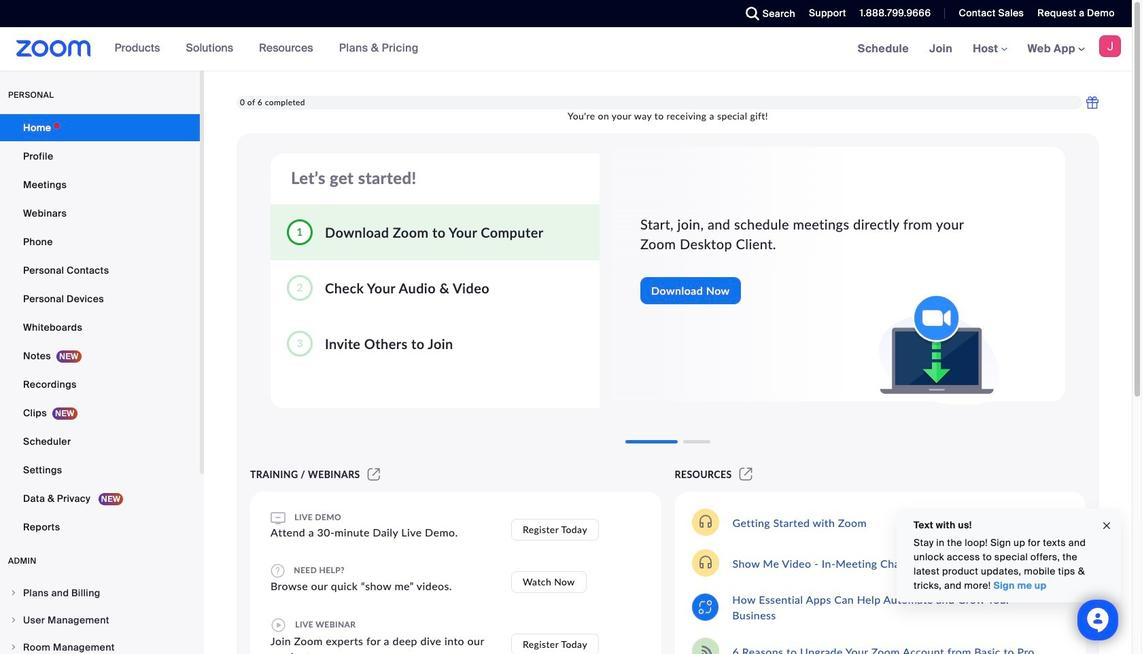Task type: vqa. For each thing, say whether or not it's contained in the screenshot.
1st window new image from left
yes



Task type: locate. For each thing, give the bounding box(es) containing it.
2 menu item from the top
[[0, 608, 200, 634]]

zoom logo image
[[16, 40, 91, 57]]

admin menu menu
[[0, 581, 200, 655]]

menu item
[[0, 581, 200, 607], [0, 608, 200, 634], [0, 635, 200, 655]]

1 vertical spatial right image
[[10, 617, 18, 625]]

1 menu item from the top
[[0, 581, 200, 607]]

window new image
[[366, 469, 382, 481]]

right image
[[10, 590, 18, 598], [10, 617, 18, 625]]

window new image
[[738, 469, 755, 481]]

banner
[[0, 27, 1132, 71]]

0 vertical spatial menu item
[[0, 581, 200, 607]]

1 vertical spatial menu item
[[0, 608, 200, 634]]

2 vertical spatial menu item
[[0, 635, 200, 655]]

0 vertical spatial right image
[[10, 590, 18, 598]]



Task type: describe. For each thing, give the bounding box(es) containing it.
personal menu menu
[[0, 114, 200, 543]]

close image
[[1102, 519, 1113, 534]]

2 right image from the top
[[10, 617, 18, 625]]

3 menu item from the top
[[0, 635, 200, 655]]

meetings navigation
[[848, 27, 1132, 71]]

right image
[[10, 644, 18, 652]]

profile picture image
[[1100, 35, 1122, 57]]

product information navigation
[[104, 27, 429, 71]]

1 right image from the top
[[10, 590, 18, 598]]



